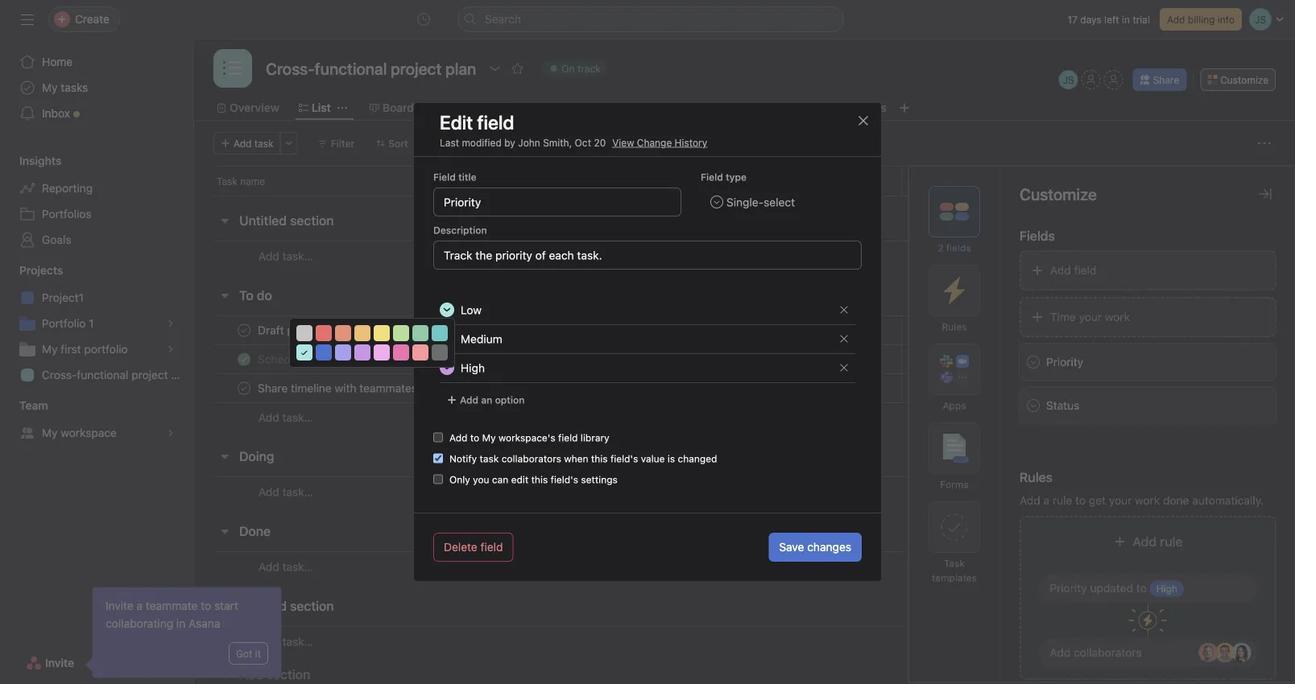 Task type: locate. For each thing, give the bounding box(es) containing it.
collapse task list for this section image left to
[[218, 289, 231, 302]]

oct down oct 23 – 25
[[813, 383, 830, 394]]

1 collapse task list for this section image from the top
[[218, 525, 231, 538]]

1 vertical spatial section
[[290, 599, 334, 614]]

rule
[[1053, 494, 1073, 508], [1161, 535, 1183, 550]]

priority up 2
[[909, 176, 942, 187]]

close image
[[857, 114, 870, 127]]

oct right smith,
[[575, 137, 591, 148]]

2 add task… row from the top
[[194, 403, 1296, 433]]

completed image for oct 20 – 24
[[234, 321, 254, 340]]

remove option image up oct 23 – 25
[[840, 334, 849, 344]]

– left 26
[[847, 383, 853, 394]]

add task… for fourth the add task… button from the bottom
[[259, 411, 313, 425]]

2 task… from the top
[[282, 411, 313, 425]]

2 vertical spatial type an option name field
[[454, 355, 833, 382]]

add task… up 'add section'
[[259, 636, 313, 649]]

work right time at the right of page
[[1105, 311, 1131, 324]]

untitled section for 1st the add task… button
[[239, 213, 334, 228]]

add billing info
[[1168, 14, 1235, 25]]

teams element
[[0, 392, 193, 450]]

1 vertical spatial in
[[176, 618, 186, 631]]

timeline link
[[434, 99, 492, 117]]

2 fields
[[938, 243, 972, 254]]

smith for oct 23
[[765, 354, 791, 365]]

1 field from the left
[[434, 172, 456, 183]]

oct up oct 23 – 25
[[813, 325, 830, 336]]

delete
[[444, 541, 478, 554]]

done
[[1164, 494, 1190, 508]]

a
[[1044, 494, 1050, 508], [137, 600, 143, 613]]

2 vertical spatial john
[[740, 354, 762, 365]]

1 add task… from the top
[[259, 250, 313, 263]]

1 vertical spatial 20
[[832, 325, 844, 336]]

workflow
[[604, 101, 654, 114]]

2 collapse task list for this section image from the top
[[218, 600, 231, 613]]

untitled section down 'name'
[[239, 213, 334, 228]]

1 vertical spatial your
[[1109, 494, 1132, 508]]

– up oct 23 – 25
[[847, 325, 853, 336]]

collapse task list for this section image
[[218, 525, 231, 538], [218, 600, 231, 613]]

1 horizontal spatial customize
[[1221, 74, 1269, 85]]

field right delete in the bottom left of the page
[[481, 541, 503, 554]]

select
[[764, 196, 795, 209]]

js inside button
[[1063, 74, 1075, 85]]

option
[[495, 395, 525, 406]]

0 vertical spatial a
[[1044, 494, 1050, 508]]

row containing js
[[194, 316, 1296, 346]]

3 completed image from the top
[[234, 379, 254, 398]]

smith left 23
[[765, 354, 791, 365]]

1 vertical spatial invite
[[45, 657, 74, 670]]

0 vertical spatial section
[[290, 213, 334, 228]]

my left tasks
[[42, 81, 58, 94]]

your right get
[[1109, 494, 1132, 508]]

work
[[1105, 311, 1131, 324], [1135, 494, 1161, 508]]

close details image
[[1259, 188, 1272, 201]]

my inside my tasks "link"
[[42, 81, 58, 94]]

1 vertical spatial untitled section button
[[239, 592, 334, 621]]

24 up the 25
[[855, 325, 867, 336]]

1 completed image from the top
[[234, 321, 254, 340]]

to up the notify
[[470, 433, 480, 444]]

field up modified
[[477, 111, 515, 134]]

completed image inside schedule kickoff meeting cell
[[234, 350, 254, 369]]

1 vertical spatial task
[[480, 454, 499, 465]]

add task… down doing button
[[259, 486, 313, 499]]

task inside button
[[255, 138, 274, 149]]

files link
[[850, 99, 887, 117]]

modified
[[462, 137, 502, 148]]

fields
[[1020, 228, 1056, 244]]

my inside my workspace link
[[42, 427, 58, 440]]

2 field from the left
[[701, 172, 724, 183]]

0 horizontal spatial rules
[[942, 322, 967, 333]]

0 vertical spatial untitled section
[[239, 213, 334, 228]]

3 add task… from the top
[[259, 486, 313, 499]]

1 vertical spatial js
[[721, 325, 733, 336]]

library
[[581, 433, 610, 444]]

1 vertical spatial type an option name field
[[454, 326, 833, 353]]

0 horizontal spatial field
[[434, 172, 456, 183]]

this up settings
[[591, 454, 608, 465]]

1 john smith from the top
[[740, 325, 791, 336]]

templates
[[932, 573, 977, 584]]

time your work
[[1051, 311, 1131, 324]]

0 vertical spatial your
[[1079, 311, 1102, 324]]

board
[[383, 101, 414, 114]]

my left first
[[42, 343, 58, 356]]

field for delete
[[481, 541, 503, 554]]

1 vertical spatial remove option image
[[840, 334, 849, 344]]

1 vertical spatial 24
[[832, 383, 844, 394]]

Completed checkbox
[[234, 321, 254, 340], [234, 379, 254, 398]]

type an option name field for first remove option image from the top of the page
[[454, 297, 833, 324]]

task down overview
[[255, 138, 274, 149]]

row
[[194, 166, 1296, 196], [214, 195, 1276, 197], [194, 316, 1296, 346], [194, 345, 1296, 375], [194, 374, 1296, 404]]

field left type at the top right of page
[[701, 172, 724, 183]]

1 vertical spatial collapse task list for this section image
[[218, 289, 231, 302]]

field up when
[[558, 433, 578, 444]]

0 horizontal spatial 1
[[89, 317, 94, 330]]

smith
[[765, 325, 791, 336], [765, 354, 791, 365]]

None text field
[[262, 54, 480, 83], [434, 241, 862, 270], [262, 54, 480, 83], [434, 241, 862, 270]]

add to my workspace's field library
[[450, 433, 610, 444]]

untitled section up it
[[239, 599, 334, 614]]

1 add task… row from the top
[[194, 241, 1296, 272]]

to
[[470, 433, 480, 444], [1076, 494, 1086, 508], [1137, 582, 1147, 595], [201, 600, 211, 613]]

0 horizontal spatial invite
[[45, 657, 74, 670]]

completed image
[[234, 321, 254, 340], [234, 350, 254, 369], [234, 379, 254, 398]]

1 down project1 link
[[89, 317, 94, 330]]

add task… up doing
[[259, 411, 313, 425]]

john smith for oct 20 – 24
[[740, 325, 791, 336]]

oct 20 – 24
[[813, 325, 867, 336]]

field's down when
[[551, 475, 579, 486]]

1 up share timeline with teammates cell
[[401, 354, 405, 365]]

1 horizontal spatial task
[[480, 454, 499, 465]]

0 horizontal spatial status
[[1005, 176, 1034, 187]]

1 horizontal spatial a
[[1044, 494, 1050, 508]]

updated
[[1091, 582, 1134, 595]]

dashboard link
[[673, 99, 744, 117]]

0 vertical spatial 20
[[594, 137, 606, 148]]

completed image down completed option
[[234, 379, 254, 398]]

0 vertical spatial js
[[1063, 74, 1075, 85]]

2 completed checkbox from the top
[[234, 379, 254, 398]]

0 vertical spatial smith
[[765, 325, 791, 336]]

completed image right the plan
[[234, 350, 254, 369]]

task…
[[282, 250, 313, 263], [282, 411, 313, 425], [282, 486, 313, 499], [282, 561, 313, 574], [282, 636, 313, 649]]

collapse task list for this section image up asana
[[218, 600, 231, 613]]

add inside add field button
[[1051, 264, 1072, 277]]

field up time your work
[[1075, 264, 1097, 277]]

0 vertical spatial collapse task list for this section image
[[218, 525, 231, 538]]

completed checkbox inside share timeline with teammates cell
[[234, 379, 254, 398]]

1 vertical spatial untitled
[[239, 599, 287, 614]]

1 vertical spatial john
[[740, 325, 762, 336]]

task
[[255, 138, 274, 149], [480, 454, 499, 465]]

overview link
[[217, 99, 279, 117]]

global element
[[0, 39, 193, 136]]

1 vertical spatial collaborators
[[1074, 647, 1142, 660]]

insights
[[19, 154, 62, 168]]

collapse task list for this section image for untitled section
[[218, 600, 231, 613]]

field's left "value" on the bottom
[[611, 454, 638, 465]]

a left get
[[1044, 494, 1050, 508]]

0 vertical spatial john
[[518, 137, 541, 148]]

rule left get
[[1053, 494, 1073, 508]]

3 add task… row from the top
[[194, 477, 1296, 508]]

add task… button up doing
[[259, 409, 313, 427]]

your
[[1079, 311, 1102, 324], [1109, 494, 1132, 508]]

task for notify
[[480, 454, 499, 465]]

first
[[61, 343, 81, 356]]

do
[[257, 288, 272, 303]]

add task… button up do at left
[[259, 248, 313, 266]]

remove option image
[[840, 305, 849, 315], [840, 334, 849, 344], [840, 363, 849, 373]]

1 horizontal spatial status
[[1047, 399, 1080, 413]]

automatically.
[[1193, 494, 1264, 508]]

2 john smith from the top
[[740, 354, 791, 365]]

my inside my first portfolio link
[[42, 343, 58, 356]]

0 vertical spatial task
[[217, 176, 238, 187]]

add task… button down done button
[[259, 559, 313, 577]]

1 untitled from the top
[[239, 213, 287, 228]]

my for my tasks
[[42, 81, 58, 94]]

20 up 23
[[832, 325, 844, 336]]

0 horizontal spatial in
[[176, 618, 186, 631]]

status
[[1005, 176, 1034, 187], [1047, 399, 1080, 413]]

invite inside invite a teammate to start collaborating in asana got it
[[106, 600, 134, 613]]

this
[[591, 454, 608, 465], [531, 475, 548, 486]]

draft project brief cell
[[194, 316, 711, 346]]

completed checkbox inside draft project brief cell
[[234, 321, 254, 340]]

section
[[290, 213, 334, 228], [290, 599, 334, 614], [267, 668, 311, 683]]

1 vertical spatial collapse task list for this section image
[[218, 600, 231, 613]]

20 left view
[[594, 137, 606, 148]]

this right edit
[[531, 475, 548, 486]]

add task… down done button
[[259, 561, 313, 574]]

completed checkbox up completed option
[[234, 321, 254, 340]]

1 vertical spatial this
[[531, 475, 548, 486]]

– for oct 20
[[847, 325, 853, 336]]

1 smith from the top
[[765, 325, 791, 336]]

0 vertical spatial untitled
[[239, 213, 287, 228]]

add task… button down doing button
[[259, 484, 313, 502]]

collaborators down updated
[[1074, 647, 1142, 660]]

completed image up completed option
[[234, 321, 254, 340]]

to left get
[[1076, 494, 1086, 508]]

2 add task… from the top
[[259, 411, 313, 425]]

add task… for 1st the add task… button
[[259, 250, 313, 263]]

field for field title
[[434, 172, 456, 183]]

smith left oct 20 – 24
[[765, 325, 791, 336]]

0 vertical spatial invite
[[106, 600, 134, 613]]

collapse task list for this section image down "task name"
[[218, 214, 231, 227]]

2 untitled from the top
[[239, 599, 287, 614]]

2 type an option name field from the top
[[454, 326, 833, 353]]

1 vertical spatial completed image
[[234, 350, 254, 369]]

0 vertical spatial customize
[[1221, 74, 1269, 85]]

invite a teammate to start collaborating in asana tooltip
[[88, 588, 281, 678]]

field's for settings
[[551, 475, 579, 486]]

5 add task… from the top
[[259, 636, 313, 649]]

my
[[42, 81, 58, 94], [42, 343, 58, 356], [42, 427, 58, 440], [482, 433, 496, 444]]

untitled right start
[[239, 599, 287, 614]]

search list box
[[458, 6, 844, 32]]

john smith
[[740, 325, 791, 336], [740, 354, 791, 365]]

1 vertical spatial rule
[[1161, 535, 1183, 550]]

0 horizontal spatial collaborators
[[502, 454, 562, 465]]

3 task… from the top
[[282, 486, 313, 499]]

add task… for first the add task… button from the bottom
[[259, 636, 313, 649]]

0 vertical spatial task
[[255, 138, 274, 149]]

1 vertical spatial status
[[1047, 399, 1080, 413]]

2 collapse task list for this section image from the top
[[218, 289, 231, 302]]

2 untitled section button from the top
[[239, 592, 334, 621]]

your inside button
[[1079, 311, 1102, 324]]

1 horizontal spatial invite
[[106, 600, 134, 613]]

1 horizontal spatial this
[[591, 454, 608, 465]]

1 vertical spatial task
[[944, 558, 965, 570]]

3 add task… button from the top
[[259, 484, 313, 502]]

1 type an option name field from the top
[[454, 297, 833, 324]]

0 vertical spatial rules
[[942, 322, 967, 333]]

0 vertical spatial 24
[[855, 325, 867, 336]]

task for add
[[255, 138, 274, 149]]

4 add task… from the top
[[259, 561, 313, 574]]

task left 'name'
[[217, 176, 238, 187]]

1 vertical spatial completed checkbox
[[234, 379, 254, 398]]

field for edit
[[477, 111, 515, 134]]

untitled section button down 'name'
[[239, 206, 334, 235]]

collapse task list for this section image for to
[[218, 289, 231, 302]]

priority updated to high
[[1050, 582, 1178, 595]]

completed image inside draft project brief cell
[[234, 321, 254, 340]]

add task… up do at left
[[259, 250, 313, 263]]

my down an
[[482, 433, 496, 444]]

2 vertical spatial completed image
[[234, 379, 254, 398]]

2 completed image from the top
[[234, 350, 254, 369]]

field inside edit field last modified by john smith, oct 20 view change history
[[477, 111, 515, 134]]

0 horizontal spatial task
[[255, 138, 274, 149]]

untitled for 1st the add task… button
[[239, 213, 287, 228]]

customize up fields
[[1020, 185, 1097, 203]]

0 vertical spatial status
[[1005, 176, 1034, 187]]

customize down info
[[1221, 74, 1269, 85]]

3 remove option image from the top
[[840, 363, 849, 373]]

0 horizontal spatial 20
[[594, 137, 606, 148]]

0 vertical spatial john smith
[[740, 325, 791, 336]]

inbox
[[42, 107, 70, 120]]

1 vertical spatial work
[[1135, 494, 1161, 508]]

work left done
[[1135, 494, 1161, 508]]

remove option image up oct 20 – 24
[[840, 305, 849, 315]]

field type
[[701, 172, 747, 183]]

oct for oct 24 – 26
[[813, 383, 830, 394]]

1 untitled section button from the top
[[239, 206, 334, 235]]

1 task… from the top
[[282, 250, 313, 263]]

0 vertical spatial type an option name field
[[454, 297, 833, 324]]

oct 23 – 25
[[813, 354, 867, 365]]

customize inside 'dropdown button'
[[1221, 74, 1269, 85]]

0 vertical spatial completed checkbox
[[234, 321, 254, 340]]

Add to My workspace's field library checkbox
[[434, 433, 443, 443]]

smith for oct 20
[[765, 325, 791, 336]]

billing
[[1188, 14, 1216, 25]]

to do
[[239, 288, 272, 303]]

collaborators down add to my workspace's field library
[[502, 454, 562, 465]]

task up templates
[[944, 558, 965, 570]]

collapse task list for this section image left doing button
[[218, 450, 231, 463]]

completed checkbox down completed option
[[234, 379, 254, 398]]

remove option image left the 25
[[840, 363, 849, 373]]

1 horizontal spatial in
[[1123, 14, 1131, 25]]

20 inside header to do tree grid
[[832, 325, 844, 336]]

add task… inside header to do tree grid
[[259, 411, 313, 425]]

apps
[[943, 400, 967, 412]]

Schedule kickoff meeting text field
[[255, 352, 394, 368]]

to left high
[[1137, 582, 1147, 595]]

2 vertical spatial remove option image
[[840, 363, 849, 373]]

goals link
[[10, 227, 184, 253]]

oct left 23
[[813, 354, 830, 365]]

functional
[[77, 369, 129, 382]]

collapse task list for this section image
[[218, 214, 231, 227], [218, 289, 231, 302], [218, 450, 231, 463]]

type an option name field for 2nd remove option image from the top of the page
[[454, 326, 833, 353]]

2 vertical spatial section
[[267, 668, 311, 683]]

1 horizontal spatial rules
[[1020, 470, 1053, 485]]

add task… button up 'add section'
[[259, 634, 313, 651]]

0 vertical spatial completed image
[[234, 321, 254, 340]]

task up you
[[480, 454, 499, 465]]

my down team
[[42, 427, 58, 440]]

1 horizontal spatial 20
[[832, 325, 844, 336]]

collapse task list for this section image left done button
[[218, 525, 231, 538]]

priority left updated
[[1050, 582, 1088, 595]]

0 vertical spatial 1
[[89, 317, 94, 330]]

2 vertical spatial priority
[[1050, 582, 1088, 595]]

1 horizontal spatial field's
[[611, 454, 638, 465]]

info
[[1218, 14, 1235, 25]]

task inside task templates
[[944, 558, 965, 570]]

1 inside button
[[401, 354, 405, 365]]

time
[[1051, 311, 1076, 324]]

1 horizontal spatial field
[[701, 172, 724, 183]]

to up asana
[[201, 600, 211, 613]]

0 vertical spatial in
[[1123, 14, 1131, 25]]

17 days left in trial
[[1068, 14, 1151, 25]]

0 vertical spatial collapse task list for this section image
[[218, 214, 231, 227]]

1 collapse task list for this section image from the top
[[218, 214, 231, 227]]

24 left 26
[[832, 383, 844, 394]]

0 horizontal spatial this
[[531, 475, 548, 486]]

0 horizontal spatial customize
[[1020, 185, 1097, 203]]

add task…
[[259, 250, 313, 263], [259, 411, 313, 425], [259, 486, 313, 499], [259, 561, 313, 574], [259, 636, 313, 649]]

history
[[675, 137, 708, 148]]

1 vertical spatial 1
[[401, 354, 405, 365]]

add rule
[[1133, 535, 1183, 550]]

1 horizontal spatial rule
[[1161, 535, 1183, 550]]

1 vertical spatial a
[[137, 600, 143, 613]]

–
[[847, 325, 853, 336], [847, 354, 853, 365], [847, 383, 853, 394]]

description
[[434, 225, 487, 236]]

in right left
[[1123, 14, 1131, 25]]

0 vertical spatial this
[[591, 454, 608, 465]]

add task… row
[[194, 241, 1296, 272], [194, 403, 1296, 433], [194, 477, 1296, 508], [194, 552, 1296, 583], [194, 627, 1296, 658]]

0 horizontal spatial task
[[217, 176, 238, 187]]

untitled section
[[239, 213, 334, 228], [239, 599, 334, 614]]

priority down time at the right of page
[[1047, 356, 1084, 369]]

portfolio
[[42, 317, 86, 330]]

calendar
[[524, 101, 572, 114]]

search button
[[458, 6, 844, 32]]

– left the 25
[[847, 354, 853, 365]]

add
[[1168, 14, 1186, 25], [234, 138, 252, 149], [259, 250, 279, 263], [1051, 264, 1072, 277], [460, 395, 479, 406], [259, 411, 279, 425], [450, 433, 468, 444], [259, 486, 279, 499], [1020, 494, 1041, 508], [1133, 535, 1157, 550], [259, 561, 279, 574], [259, 636, 279, 649], [1050, 647, 1071, 660], [239, 668, 263, 683]]

john inside edit field last modified by john smith, oct 20 view change history
[[518, 137, 541, 148]]

messages link
[[764, 99, 830, 117]]

1 completed checkbox from the top
[[234, 321, 254, 340]]

your right time at the right of page
[[1079, 311, 1102, 324]]

rule down done
[[1161, 535, 1183, 550]]

get
[[1089, 494, 1106, 508]]

portfolio 1 link
[[10, 311, 184, 337]]

0 vertical spatial field's
[[611, 454, 638, 465]]

1 untitled section from the top
[[239, 213, 334, 228]]

timeline
[[446, 101, 492, 114]]

1 vertical spatial smith
[[765, 354, 791, 365]]

priority
[[909, 176, 942, 187], [1047, 356, 1084, 369], [1050, 582, 1088, 595]]

field left title
[[434, 172, 456, 183]]

untitled down 'name'
[[239, 213, 287, 228]]

invite inside button
[[45, 657, 74, 670]]

0 vertical spatial remove option image
[[840, 305, 849, 315]]

list
[[312, 101, 331, 114]]

task for task name
[[217, 176, 238, 187]]

john smith left oct 20 – 24
[[740, 325, 791, 336]]

2 smith from the top
[[765, 354, 791, 365]]

john smith left 23
[[740, 354, 791, 365]]

inbox link
[[10, 101, 184, 127]]

oct inside edit field last modified by john smith, oct 20 view change history
[[575, 137, 591, 148]]

collapse task list for this section image for untitled
[[218, 214, 231, 227]]

0 vertical spatial work
[[1105, 311, 1131, 324]]

2 untitled section from the top
[[239, 599, 334, 614]]

list link
[[299, 99, 331, 117]]

untitled section button up it
[[239, 592, 334, 621]]

1 horizontal spatial work
[[1135, 494, 1161, 508]]

1 horizontal spatial collaborators
[[1074, 647, 1142, 660]]

0 horizontal spatial a
[[137, 600, 143, 613]]

Type an option name field
[[454, 297, 833, 324], [454, 326, 833, 353], [454, 355, 833, 382]]

dashboard
[[686, 101, 744, 114]]

0 vertical spatial rule
[[1053, 494, 1073, 508]]

a inside invite a teammate to start collaborating in asana got it
[[137, 600, 143, 613]]

in down teammate on the left of the page
[[176, 618, 186, 631]]

add an option button
[[440, 389, 532, 412]]

1
[[89, 317, 94, 330], [401, 354, 405, 365]]

0 vertical spatial untitled section button
[[239, 206, 334, 235]]

an
[[481, 395, 493, 406]]

3 type an option name field from the top
[[454, 355, 833, 382]]

1 horizontal spatial task
[[944, 558, 965, 570]]

1 vertical spatial untitled section
[[239, 599, 334, 614]]

a up collaborating
[[137, 600, 143, 613]]

1 vertical spatial field's
[[551, 475, 579, 486]]

add an option
[[460, 395, 525, 406]]

header to do tree grid
[[194, 316, 1296, 433]]

rules
[[942, 322, 967, 333], [1020, 470, 1053, 485]]

untitled section for first the add task… button from the bottom
[[239, 599, 334, 614]]



Task type: describe. For each thing, give the bounding box(es) containing it.
project1
[[42, 291, 84, 305]]

project
[[132, 369, 168, 382]]

got
[[236, 649, 252, 660]]

1 remove option image from the top
[[840, 305, 849, 315]]

1 horizontal spatial your
[[1109, 494, 1132, 508]]

add task… for 2nd the add task… button from the bottom of the page
[[259, 561, 313, 574]]

untitled section button for 1st the add task… button
[[239, 206, 334, 235]]

field's for value
[[611, 454, 638, 465]]

single-
[[727, 196, 764, 209]]

share
[[1154, 74, 1180, 85]]

add inside add an option button
[[460, 395, 479, 406]]

insights button
[[0, 153, 62, 169]]

invite button
[[15, 649, 85, 678]]

view change history link
[[613, 137, 708, 148]]

projects button
[[0, 263, 63, 279]]

days
[[1081, 14, 1102, 25]]

by
[[505, 137, 516, 148]]

oct 24 – 26
[[813, 383, 867, 394]]

untitled section button for first the add task… button from the bottom
[[239, 592, 334, 621]]

files
[[863, 101, 887, 114]]

completed checkbox for the 'share timeline with teammates' text box
[[234, 379, 254, 398]]

cross-functional project plan link
[[10, 363, 193, 388]]

row containing oct 24
[[194, 374, 1296, 404]]

task… inside header to do tree grid
[[282, 411, 313, 425]]

20 inside edit field last modified by john smith, oct 20 view change history
[[594, 137, 606, 148]]

insights element
[[0, 147, 193, 256]]

0 horizontal spatial 24
[[832, 383, 844, 394]]

my for my workspace
[[42, 427, 58, 440]]

1 add task… button from the top
[[259, 248, 313, 266]]

Completed checkbox
[[234, 350, 254, 369]]

completed image inside share timeline with teammates cell
[[234, 379, 254, 398]]

oct for oct 23 – 25
[[813, 354, 830, 365]]

view
[[613, 137, 635, 148]]

value
[[641, 454, 665, 465]]

reporting
[[42, 182, 93, 195]]

Notify task collaborators when this field's value is changed checkbox
[[434, 454, 443, 464]]

cross-functional project plan
[[42, 369, 193, 382]]

my for my first portfolio
[[42, 343, 58, 356]]

0 horizontal spatial rule
[[1053, 494, 1073, 508]]

workspace
[[61, 427, 117, 440]]

add inside header to do tree grid
[[259, 411, 279, 425]]

doing
[[239, 449, 274, 465]]

1 horizontal spatial 24
[[855, 325, 867, 336]]

4 add task… row from the top
[[194, 552, 1296, 583]]

js for oct 20 – 24
[[721, 325, 733, 336]]

portfolio 1
[[42, 317, 94, 330]]

4 add task… button from the top
[[259, 559, 313, 577]]

2 vertical spatial –
[[847, 383, 853, 394]]

section for untitled section button corresponding to first the add task… button from the bottom
[[290, 599, 334, 614]]

invite for invite a teammate to start collaborating in asana got it
[[106, 600, 134, 613]]

row containing task name
[[194, 166, 1296, 196]]

trial
[[1133, 14, 1151, 25]]

my tasks
[[42, 81, 88, 94]]

this for when
[[591, 454, 608, 465]]

delete field button
[[434, 533, 514, 562]]

portfolios link
[[10, 201, 184, 227]]

name
[[240, 176, 265, 187]]

calendar link
[[511, 99, 572, 117]]

projects
[[19, 264, 63, 277]]

row containing 1
[[194, 345, 1296, 375]]

4 task… from the top
[[282, 561, 313, 574]]

task for task templates
[[944, 558, 965, 570]]

add task
[[234, 138, 274, 149]]

start
[[214, 600, 238, 613]]

edit
[[511, 475, 529, 486]]

john for oct 20 – 24
[[740, 325, 762, 336]]

add field button
[[1020, 251, 1277, 291]]

0 vertical spatial priority
[[909, 176, 942, 187]]

2 add task… button from the top
[[259, 409, 313, 427]]

board link
[[370, 99, 414, 117]]

project1 link
[[10, 285, 184, 311]]

field for add
[[1075, 264, 1097, 277]]

1 inside projects element
[[89, 317, 94, 330]]

1 vertical spatial rules
[[1020, 470, 1053, 485]]

Share timeline with teammates text field
[[255, 381, 422, 397]]

2 remove option image from the top
[[840, 334, 849, 344]]

untitled for first the add task… button from the bottom
[[239, 599, 287, 614]]

invite a teammate to start collaborating in asana got it
[[106, 600, 261, 660]]

reporting link
[[10, 176, 184, 201]]

a for invite
[[137, 600, 143, 613]]

0 vertical spatial collaborators
[[502, 454, 562, 465]]

work inside button
[[1105, 311, 1131, 324]]

add section button
[[214, 661, 317, 685]]

26
[[855, 383, 867, 394]]

section inside add section button
[[267, 668, 311, 683]]

field for field type
[[701, 172, 724, 183]]

– for oct 23
[[847, 354, 853, 365]]

share timeline with teammates cell
[[194, 374, 711, 404]]

my workspace
[[42, 427, 117, 440]]

2
[[938, 243, 944, 254]]

section for untitled section button associated with 1st the add task… button
[[290, 213, 334, 228]]

17
[[1068, 14, 1078, 25]]

goals
[[42, 233, 71, 247]]

notify task collaborators when this field's value is changed
[[450, 454, 718, 465]]

type an option name field for first remove option image from the bottom
[[454, 355, 833, 382]]

john for oct 23 – 25
[[740, 354, 762, 365]]

3 collapse task list for this section image from the top
[[218, 450, 231, 463]]

add task… for third the add task… button from the top
[[259, 486, 313, 499]]

1 button
[[398, 352, 422, 368]]

my first portfolio link
[[10, 337, 184, 363]]

invite for invite
[[45, 657, 74, 670]]

title
[[459, 172, 477, 183]]

you
[[473, 475, 490, 486]]

team
[[19, 399, 48, 413]]

oct for oct 20 – 24
[[813, 325, 830, 336]]

completed image for oct 23 – 25
[[234, 350, 254, 369]]

a for add
[[1044, 494, 1050, 508]]

field title
[[434, 172, 477, 183]]

my tasks link
[[10, 75, 184, 101]]

change
[[637, 137, 672, 148]]

tasks
[[61, 81, 88, 94]]

add to starred image
[[511, 62, 524, 75]]

done
[[239, 524, 271, 539]]

home link
[[10, 49, 184, 75]]

in inside invite a teammate to start collaborating in asana got it
[[176, 618, 186, 631]]

list image
[[223, 59, 243, 78]]

type
[[726, 172, 747, 183]]

task name
[[217, 176, 265, 187]]

overview
[[230, 101, 279, 114]]

messages
[[777, 101, 830, 114]]

schedule kickoff meeting cell
[[194, 345, 711, 375]]

last
[[440, 137, 459, 148]]

Draft project brief text field
[[255, 323, 356, 339]]

delete field
[[444, 541, 503, 554]]

my workspace link
[[10, 421, 184, 446]]

add a rule to get your work done automatically.
[[1020, 494, 1264, 508]]

to inside invite a teammate to start collaborating in asana got it
[[201, 600, 211, 613]]

single-select
[[727, 196, 795, 209]]

add inside add billing info button
[[1168, 14, 1186, 25]]

changed
[[678, 454, 718, 465]]

5 add task… row from the top
[[194, 627, 1296, 658]]

collaborating
[[106, 618, 173, 631]]

add collaborators
[[1050, 647, 1142, 660]]

add task button
[[214, 132, 281, 155]]

5 add task… button from the top
[[259, 634, 313, 651]]

to
[[239, 288, 254, 303]]

cross-
[[42, 369, 77, 382]]

to do button
[[239, 281, 272, 310]]

asana
[[189, 618, 220, 631]]

Priority, Stage, Status… text field
[[434, 188, 682, 217]]

1 vertical spatial priority
[[1047, 356, 1084, 369]]

left
[[1105, 14, 1120, 25]]

save changes button
[[769, 533, 862, 562]]

add inside add section button
[[239, 668, 263, 683]]

add inside add task button
[[234, 138, 252, 149]]

customize button
[[1201, 68, 1276, 91]]

john smith for oct 23 – 25
[[740, 354, 791, 365]]

collapse task list for this section image for done
[[218, 525, 231, 538]]

5 task… from the top
[[282, 636, 313, 649]]

js for oct 23 – 25
[[721, 354, 733, 365]]

this for edit
[[531, 475, 548, 486]]

projects element
[[0, 256, 193, 392]]

hide sidebar image
[[21, 13, 34, 26]]

completed checkbox for draft project brief text field
[[234, 321, 254, 340]]

changes
[[808, 541, 852, 554]]

1 vertical spatial customize
[[1020, 185, 1097, 203]]

25
[[855, 354, 867, 365]]

Only you can edit this field's settings checkbox
[[434, 475, 443, 485]]



Task type: vqa. For each thing, say whether or not it's contained in the screenshot.
the right tt
no



